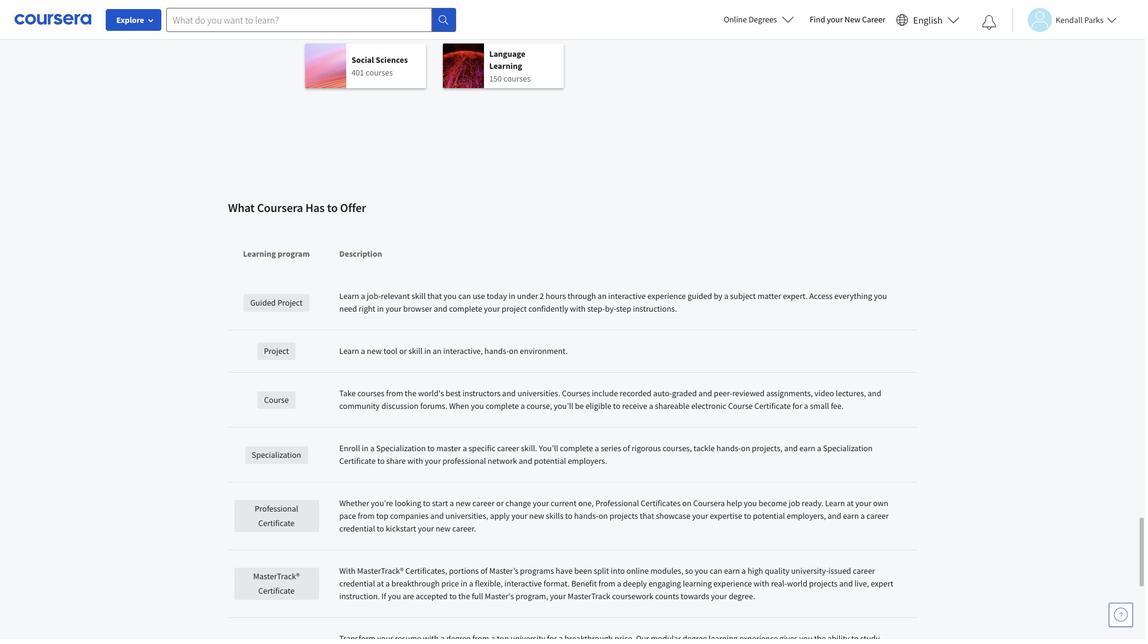 Task type: vqa. For each thing, say whether or not it's contained in the screenshot.
one, on the bottom right of page
yes



Task type: locate. For each thing, give the bounding box(es) containing it.
learn inside 'learn a job-relevant skill that you can use today in under 2 hours through an interactive experience guided by a subject matter expert. access everything you need right in your browser and complete your project confidently with step-by-step instructions.'
[[339, 291, 359, 302]]

1 horizontal spatial complete
[[486, 401, 519, 411]]

skill
[[412, 291, 426, 302], [408, 346, 423, 356]]

job-
[[367, 291, 381, 302]]

earn
[[799, 443, 815, 454], [843, 511, 859, 521], [724, 566, 740, 576]]

0 vertical spatial with
[[570, 303, 586, 314]]

0 vertical spatial experience
[[647, 291, 686, 302]]

1 vertical spatial credential
[[339, 578, 375, 589]]

earn inside with mastertrack® certificates, portions of master's programs have been split into online modules, so you can earn a high quality university-issued career credential at a breakthrough price in a flexible, interactive format. benefit from a deeply engaging learning experience with real-world projects and live, expert instruction. if you are accepted to the full master's program, your mastertrack coursework counts towards your degree.
[[724, 566, 740, 576]]

become
[[759, 498, 787, 509]]

from inside the whether you're looking to start a new career or change your current one, professional certificates on coursera help you become job ready. learn at your own pace from top companies and universities, apply your new skills to hands-on projects that showcase your expertise to potential employers, and earn a career credential to kickstart your new career.
[[358, 511, 375, 521]]

with
[[570, 303, 586, 314], [407, 456, 423, 466], [754, 578, 769, 589]]

complete up the employers.
[[560, 443, 593, 454]]

complete
[[449, 303, 482, 314], [486, 401, 519, 411], [560, 443, 593, 454]]

one,
[[578, 498, 594, 509]]

in left interactive,
[[424, 346, 431, 356]]

coursera left has
[[257, 200, 303, 215]]

the inside with mastertrack® certificates, portions of master's programs have been split into online modules, so you can earn a high quality university-issued career credential at a breakthrough price in a flexible, interactive format. benefit from a deeply engaging learning experience with real-world projects and live, expert instruction. if you are accepted to the full master's program, your mastertrack coursework counts towards your degree.
[[458, 591, 470, 602]]

quality
[[765, 566, 789, 576]]

row containing enroll in a specialization to master a specific career skill. you'll complete a series of rigorous courses, tackle hands-on projects, and earn a specialization certificate to share with your professional network and potential employers.
[[228, 428, 917, 483]]

you down instructors
[[471, 401, 484, 411]]

1 vertical spatial coursera
[[693, 498, 725, 509]]

or
[[399, 346, 407, 356], [496, 498, 504, 509]]

rigorous
[[632, 443, 661, 454]]

1 row from the top
[[228, 227, 917, 276]]

projects left 'showcase'
[[610, 511, 638, 521]]

skill.
[[521, 443, 537, 454]]

a up professional
[[463, 443, 467, 454]]

0 vertical spatial interactive
[[608, 291, 646, 302]]

experience inside with mastertrack® certificates, portions of master's programs have been split into online modules, so you can earn a high quality university-issued career credential at a breakthrough price in a flexible, interactive format. benefit from a deeply engaging learning experience with real-world projects and live, expert instruction. if you are accepted to the full master's program, your mastertrack coursework counts towards your degree.
[[713, 578, 752, 589]]

professional inside the whether you're looking to start a new career or change your current one, professional certificates on coursera help you become job ready. learn at your own pace from top companies and universities, apply your new skills to hands-on projects that showcase your expertise to potential employers, and earn a career credential to kickstart your new career.
[[595, 498, 639, 509]]

to
[[327, 200, 338, 215], [613, 401, 620, 411], [427, 443, 435, 454], [377, 456, 385, 466], [423, 498, 430, 509], [565, 511, 572, 521], [744, 511, 751, 521], [377, 523, 384, 534], [449, 591, 457, 602]]

1 horizontal spatial professional
[[595, 498, 639, 509]]

projects down 'university-'
[[809, 578, 838, 589]]

access
[[809, 291, 833, 302]]

2 horizontal spatial with
[[754, 578, 769, 589]]

0 vertical spatial that
[[427, 291, 442, 302]]

1 vertical spatial learn
[[339, 346, 359, 356]]

0 horizontal spatial that
[[427, 291, 442, 302]]

list
[[305, 0, 840, 98]]

0 horizontal spatial an
[[433, 346, 442, 356]]

step-
[[587, 303, 605, 314]]

None search field
[[166, 8, 456, 32]]

parks
[[1084, 14, 1104, 25]]

price
[[441, 578, 459, 589]]

1 vertical spatial interactive
[[504, 578, 542, 589]]

learn inside the whether you're looking to start a new career or change your current one, professional certificates on coursera help you become job ready. learn at your own pace from top companies and universities, apply your new skills to hands-on projects that showcase your expertise to potential employers, and earn a career credential to kickstart your new career.
[[825, 498, 845, 509]]

your inside enroll in a specialization to master a specific career skill. you'll complete a series of rigorous courses, tackle hands-on projects, and earn a specialization certificate to share with your professional network and potential employers.
[[425, 456, 441, 466]]

in right enroll
[[362, 443, 369, 454]]

from down split at bottom
[[598, 578, 615, 589]]

1 horizontal spatial earn
[[799, 443, 815, 454]]

from
[[386, 388, 403, 399], [358, 511, 375, 521], [598, 578, 615, 589]]

1 vertical spatial of
[[481, 566, 488, 576]]

to down price
[[449, 591, 457, 602]]

or right tool
[[399, 346, 407, 356]]

at up if in the bottom left of the page
[[377, 578, 384, 589]]

ready.
[[802, 498, 823, 509]]

can up learning
[[710, 566, 722, 576]]

and down start
[[430, 511, 444, 521]]

earn left high
[[724, 566, 740, 576]]

6 row from the top
[[228, 483, 917, 550]]

hands- down one, at the right bottom of the page
[[574, 511, 599, 521]]

of right series
[[623, 443, 630, 454]]

0 vertical spatial the
[[405, 388, 416, 399]]

degrees
[[749, 14, 777, 25]]

to down include
[[613, 401, 620, 411]]

learn a new tool or skill in an interactive, hands-on environment.
[[339, 346, 568, 356]]

or inside the whether you're looking to start a new career or change your current one, professional certificates on coursera help you become job ready. learn at your own pace from top companies and universities, apply your new skills to hands-on projects that showcase your expertise to potential employers, and earn a career credential to kickstart your new career.
[[496, 498, 504, 509]]

courses
[[562, 388, 590, 399]]

2 vertical spatial earn
[[724, 566, 740, 576]]

1 horizontal spatial or
[[496, 498, 504, 509]]

project right guided
[[277, 297, 303, 308]]

skill right tool
[[408, 346, 423, 356]]

of inside with mastertrack® certificates, portions of master's programs have been split into online modules, so you can earn a high quality university-issued career credential at a breakthrough price in a flexible, interactive format. benefit from a deeply engaging learning experience with real-world projects and live, expert instruction. if you are accepted to the full master's program, your mastertrack coursework counts towards your degree.
[[481, 566, 488, 576]]

from inside with mastertrack® certificates, portions of master's programs have been split into online modules, so you can earn a high quality university-issued career credential at a breakthrough price in a flexible, interactive format. benefit from a deeply engaging learning experience with real-world projects and live, expert instruction. if you are accepted to the full master's program, your mastertrack coursework counts towards your degree.
[[598, 578, 615, 589]]

learning
[[489, 60, 522, 71], [243, 248, 276, 259]]

2 horizontal spatial hands-
[[717, 443, 741, 454]]

learn for learn a new tool or skill in an interactive, hands-on environment.
[[339, 346, 359, 356]]

a right enroll
[[370, 443, 374, 454]]

interactive inside with mastertrack® certificates, portions of master's programs have been split into online modules, so you can earn a high quality university-issued career credential at a breakthrough price in a flexible, interactive format. benefit from a deeply engaging learning experience with real-world projects and live, expert instruction. if you are accepted to the full master's program, your mastertrack coursework counts towards your degree.
[[504, 578, 542, 589]]

with inside with mastertrack® certificates, portions of master's programs have been split into online modules, so you can earn a high quality university-issued career credential at a breakthrough price in a flexible, interactive format. benefit from a deeply engaging learning experience with real-world projects and live, expert instruction. if you are accepted to the full master's program, your mastertrack coursework counts towards your degree.
[[754, 578, 769, 589]]

start
[[432, 498, 448, 509]]

experience up the instructions.
[[647, 291, 686, 302]]

potential inside the whether you're looking to start a new career or change your current one, professional certificates on coursera help you become job ready. learn at your own pace from top companies and universities, apply your new skills to hands-on projects that showcase your expertise to potential employers, and earn a career credential to kickstart your new career.
[[753, 511, 785, 521]]

0 horizontal spatial can
[[458, 291, 471, 302]]

1 horizontal spatial can
[[710, 566, 722, 576]]

1 vertical spatial project
[[264, 346, 289, 356]]

courses up community
[[357, 388, 384, 399]]

2 vertical spatial complete
[[560, 443, 593, 454]]

an inside 'learn a job-relevant skill that you can use today in under 2 hours through an interactive experience guided by a subject matter expert. access everything you need right in your browser and complete your project confidently with step-by-step instructions.'
[[598, 291, 607, 302]]

1 vertical spatial from
[[358, 511, 375, 521]]

that inside 'learn a job-relevant skill that you can use today in under 2 hours through an interactive experience guided by a subject matter expert. access everything you need right in your browser and complete your project confidently with step-by-step instructions.'
[[427, 291, 442, 302]]

list item
[[320, 0, 825, 45], [320, 51, 825, 118], [320, 124, 825, 190]]

help
[[726, 498, 742, 509]]

2
[[540, 291, 544, 302]]

experience up degree.
[[713, 578, 752, 589]]

a right 'receive'
[[649, 401, 653, 411]]

earn inside the whether you're looking to start a new career or change your current one, professional certificates on coursera help you become job ready. learn at your own pace from top companies and universities, apply your new skills to hands-on projects that showcase your expertise to potential employers, and earn a career credential to kickstart your new career.
[[843, 511, 859, 521]]

0 horizontal spatial of
[[481, 566, 488, 576]]

1 vertical spatial or
[[496, 498, 504, 509]]

need
[[339, 303, 357, 314]]

master's
[[489, 566, 518, 576]]

learn right ready.
[[825, 498, 845, 509]]

complete down use
[[449, 303, 482, 314]]

0 horizontal spatial projects
[[610, 511, 638, 521]]

electronic
[[691, 401, 726, 411]]

0 vertical spatial earn
[[799, 443, 815, 454]]

universities,
[[446, 511, 488, 521]]

new up universities,
[[456, 498, 471, 509]]

1 vertical spatial experience
[[713, 578, 752, 589]]

0 horizontal spatial or
[[399, 346, 407, 356]]

your down master
[[425, 456, 441, 466]]

0 vertical spatial learn
[[339, 291, 359, 302]]

1 horizontal spatial from
[[386, 388, 403, 399]]

and
[[765, 6, 779, 17], [434, 303, 447, 314], [502, 388, 516, 399], [699, 388, 712, 399], [868, 388, 881, 399], [784, 443, 798, 454], [519, 456, 532, 466], [430, 511, 444, 521], [828, 511, 841, 521], [839, 578, 853, 589]]

potential inside enroll in a specialization to master a specific career skill. you'll complete a series of rigorous courses, tackle hands-on projects, and earn a specialization certificate to share with your professional network and potential employers.
[[534, 456, 566, 466]]

learn for learn a job-relevant skill that you can use today in under 2 hours through an interactive experience guided by a subject matter expert. access everything you need right in your browser and complete your project confidently with step-by-step instructions.
[[339, 291, 359, 302]]

1 horizontal spatial course
[[728, 401, 753, 411]]

university-
[[791, 566, 828, 576]]

career down own
[[866, 511, 889, 521]]

a left high
[[742, 566, 746, 576]]

online degrees
[[724, 14, 777, 25]]

earn right employers,
[[843, 511, 859, 521]]

from left top
[[358, 511, 375, 521]]

degree.
[[729, 591, 755, 602]]

1 horizontal spatial interactive
[[608, 291, 646, 302]]

you'll
[[539, 443, 558, 454]]

2 vertical spatial learn
[[825, 498, 845, 509]]

to inside the take courses from the world's best instructors and universities. courses include recorded auto-graded and peer-reviewed assignments, video lectures, and community discussion forums. when you complete a course, you'll be eligible to receive a shareable electronic course certificate for a small fee.
[[613, 401, 620, 411]]

with right 'share'
[[407, 456, 423, 466]]

0 horizontal spatial experience
[[647, 291, 686, 302]]

1 vertical spatial with
[[407, 456, 423, 466]]

0 vertical spatial coursera
[[257, 200, 303, 215]]

1 horizontal spatial projects
[[809, 578, 838, 589]]

you right so
[[695, 566, 708, 576]]

0 vertical spatial of
[[623, 443, 630, 454]]

0 horizontal spatial interactive
[[504, 578, 542, 589]]

eligible
[[586, 401, 611, 411]]

in inside enroll in a specialization to master a specific career skill. you'll complete a series of rigorous courses, tackle hands-on projects, and earn a specialization certificate to share with your professional network and potential employers.
[[362, 443, 369, 454]]

1 vertical spatial that
[[640, 511, 654, 521]]

0 vertical spatial hands-
[[484, 346, 509, 356]]

0 horizontal spatial earn
[[724, 566, 740, 576]]

1 horizontal spatial experience
[[713, 578, 752, 589]]

find your new career link
[[804, 12, 891, 27]]

0 vertical spatial projects
[[610, 511, 638, 521]]

at left own
[[847, 498, 854, 509]]

the inside the take courses from the world's best instructors and universities. courses include recorded auto-graded and peer-reviewed assignments, video lectures, and community discussion forums. when you complete a course, you'll be eligible to receive a shareable electronic course certificate for a small fee.
[[405, 388, 416, 399]]

hands- inside the whether you're looking to start a new career or change your current one, professional certificates on coursera help you become job ready. learn at your own pace from top companies and universities, apply your new skills to hands-on projects that showcase your expertise to potential employers, and earn a career credential to kickstart your new career.
[[574, 511, 599, 521]]

1 horizontal spatial an
[[598, 291, 607, 302]]

courses inside social sciences 401 courses
[[366, 67, 393, 78]]

courses down engineering
[[779, 18, 806, 29]]

learn left tool
[[339, 346, 359, 356]]

1 vertical spatial hands-
[[717, 443, 741, 454]]

skill up 'browser'
[[412, 291, 426, 302]]

online degrees button
[[714, 6, 804, 33]]

3 row from the top
[[228, 331, 917, 373]]

complete down instructors
[[486, 401, 519, 411]]

and down the skill.
[[519, 456, 532, 466]]

been
[[574, 566, 592, 576]]

1 horizontal spatial specialization
[[376, 443, 426, 454]]

network
[[488, 456, 517, 466]]

0 vertical spatial or
[[399, 346, 407, 356]]

complete inside 'learn a job-relevant skill that you can use today in under 2 hours through an interactive experience guided by a subject matter expert. access everything you need right in your browser and complete your project confidently with step-by-step instructions.'
[[449, 303, 482, 314]]

interactive up step
[[608, 291, 646, 302]]

of up flexible,
[[481, 566, 488, 576]]

0 vertical spatial learning
[[489, 60, 522, 71]]

chevron right image
[[327, 5, 342, 19]]

1 horizontal spatial potential
[[753, 511, 785, 521]]

world's
[[418, 388, 444, 399]]

0 horizontal spatial the
[[405, 388, 416, 399]]

tool
[[383, 346, 398, 356]]

1 vertical spatial list item
[[320, 51, 825, 118]]

7 row from the top
[[228, 550, 917, 618]]

or up apply
[[496, 498, 504, 509]]

hands- inside enroll in a specialization to master a specific career skill. you'll complete a series of rigorous courses, tackle hands-on projects, and earn a specialization certificate to share with your professional network and potential employers.
[[717, 443, 741, 454]]

1 vertical spatial earn
[[843, 511, 859, 521]]

with
[[339, 566, 355, 576]]

credential up the instruction. in the left of the page
[[339, 578, 375, 589]]

1 vertical spatial the
[[458, 591, 470, 602]]

certificate inside mastertrack® certificate
[[258, 585, 295, 596]]

certificates,
[[405, 566, 447, 576]]

credential
[[339, 523, 375, 534], [339, 578, 375, 589]]

0 vertical spatial credential
[[339, 523, 375, 534]]

1 horizontal spatial that
[[640, 511, 654, 521]]

fee.
[[831, 401, 844, 411]]

universities.
[[517, 388, 560, 399]]

current
[[551, 498, 577, 509]]

0 horizontal spatial hands-
[[484, 346, 509, 356]]

2 vertical spatial from
[[598, 578, 615, 589]]

learn up need
[[339, 291, 359, 302]]

subject
[[730, 291, 756, 302]]

1 vertical spatial at
[[377, 578, 384, 589]]

that inside the whether you're looking to start a new career or change your current one, professional certificates on coursera help you become job ready. learn at your own pace from top companies and universities, apply your new skills to hands-on projects that showcase your expertise to potential employers, and earn a career credential to kickstart your new career.
[[640, 511, 654, 521]]

coursera image
[[15, 10, 91, 29]]

in down portions
[[461, 578, 467, 589]]

chevron right image
[[327, 77, 342, 92]]

include
[[592, 388, 618, 399]]

mastertrack® inside with mastertrack® certificates, portions of master's programs have been split into online modules, so you can earn a high quality university-issued career credential at a breakthrough price in a flexible, interactive format. benefit from a deeply engaging learning experience with real-world projects and live, expert instruction. if you are accepted to the full master's program, your mastertrack coursework counts towards your degree.
[[357, 566, 404, 576]]

high
[[748, 566, 763, 576]]

towards
[[681, 591, 709, 602]]

complete inside enroll in a specialization to master a specific career skill. you'll complete a series of rigorous courses, tackle hands-on projects, and earn a specialization certificate to share with your professional network and potential employers.
[[560, 443, 593, 454]]

0 vertical spatial list item
[[320, 0, 825, 45]]

course inside the take courses from the world's best instructors and universities. courses include recorded auto-graded and peer-reviewed assignments, video lectures, and community discussion forums. when you complete a course, you'll be eligible to receive a shareable electronic course certificate for a small fee.
[[728, 401, 753, 411]]

career up apply
[[472, 498, 495, 509]]

2 horizontal spatial complete
[[560, 443, 593, 454]]

0 horizontal spatial from
[[358, 511, 375, 521]]

table
[[228, 227, 917, 639]]

1 horizontal spatial at
[[847, 498, 854, 509]]

0 vertical spatial an
[[598, 291, 607, 302]]

course,
[[526, 401, 552, 411]]

learn
[[339, 291, 359, 302], [339, 346, 359, 356], [825, 498, 845, 509]]

by-
[[605, 303, 616, 314]]

2 vertical spatial list item
[[320, 124, 825, 190]]

0 horizontal spatial professional
[[255, 503, 298, 514]]

0 horizontal spatial learning
[[243, 248, 276, 259]]

apply
[[490, 511, 510, 521]]

0 horizontal spatial specialization
[[252, 449, 301, 460]]

0 horizontal spatial mastertrack®
[[253, 571, 300, 582]]

a down the into
[[617, 578, 621, 589]]

with down through on the top
[[570, 303, 586, 314]]

and inside 'learn a job-relevant skill that you can use today in under 2 hours through an interactive experience guided by a subject matter expert. access everything you need right in your browser and complete your project confidently with step-by-step instructions.'
[[434, 303, 447, 314]]

you right help
[[744, 498, 757, 509]]

career up network
[[497, 443, 519, 454]]

potential down 'you'll'
[[534, 456, 566, 466]]

0 vertical spatial can
[[458, 291, 471, 302]]

that up 'browser'
[[427, 291, 442, 302]]

2 credential from the top
[[339, 578, 375, 589]]

0 horizontal spatial with
[[407, 456, 423, 466]]

1 horizontal spatial coursera
[[693, 498, 725, 509]]

portions
[[449, 566, 479, 576]]

hands- right "tackle"
[[717, 443, 741, 454]]

0 horizontal spatial complete
[[449, 303, 482, 314]]

0 vertical spatial complete
[[449, 303, 482, 314]]

lectures,
[[836, 388, 866, 399]]

online
[[626, 566, 649, 576]]

into
[[611, 566, 625, 576]]

environment.
[[520, 346, 568, 356]]

from up discussion
[[386, 388, 403, 399]]

accepted
[[416, 591, 448, 602]]

2 row from the top
[[228, 276, 917, 331]]

auto-
[[653, 388, 672, 399]]

at inside with mastertrack® certificates, portions of master's programs have been split into online modules, so you can earn a high quality university-issued career credential at a breakthrough price in a flexible, interactive format. benefit from a deeply engaging learning experience with real-world projects and live, expert instruction. if you are accepted to the full master's program, your mastertrack coursework counts towards your degree.
[[377, 578, 384, 589]]

instruction.
[[339, 591, 380, 602]]

that down certificates
[[640, 511, 654, 521]]

technology
[[351, 6, 394, 17]]

to left master
[[427, 443, 435, 454]]

use
[[473, 291, 485, 302]]

and right projects,
[[784, 443, 798, 454]]

coursera inside the whether you're looking to start a new career or change your current one, professional certificates on coursera help you become job ready. learn at your own pace from top companies and universities, apply your new skills to hands-on projects that showcase your expertise to potential employers, and earn a career credential to kickstart your new career.
[[693, 498, 725, 509]]

description
[[339, 248, 382, 259]]

2 horizontal spatial from
[[598, 578, 615, 589]]

1 credential from the top
[[339, 523, 375, 534]]

learning down language
[[489, 60, 522, 71]]

1 list item from the top
[[320, 0, 825, 45]]

at
[[847, 498, 854, 509], [377, 578, 384, 589]]

5 row from the top
[[228, 428, 917, 483]]

row containing learning program
[[228, 227, 917, 276]]

career up live,
[[853, 566, 875, 576]]

the up discussion
[[405, 388, 416, 399]]

0 horizontal spatial potential
[[534, 456, 566, 466]]

courses inside language learning 150 courses
[[504, 73, 531, 84]]

1 horizontal spatial of
[[623, 443, 630, 454]]

hands- right interactive,
[[484, 346, 509, 356]]

row containing take courses from the world's best instructors and universities. courses include recorded auto-graded and peer-reviewed assignments, video lectures, and community discussion forums. when you complete a course, you'll be eligible to receive a shareable electronic course certificate for a small fee.
[[228, 373, 917, 428]]

and right lectures,
[[868, 388, 881, 399]]

1 horizontal spatial hands-
[[574, 511, 599, 521]]

1 vertical spatial projects
[[809, 578, 838, 589]]

1 horizontal spatial mastertrack®
[[357, 566, 404, 576]]

credential down pace
[[339, 523, 375, 534]]

and right 'browser'
[[434, 303, 447, 314]]

modules,
[[650, 566, 683, 576]]

1 vertical spatial potential
[[753, 511, 785, 521]]

2 horizontal spatial earn
[[843, 511, 859, 521]]

assignments,
[[766, 388, 813, 399]]

expert
[[871, 578, 893, 589]]

are
[[403, 591, 414, 602]]

with mastertrack® certificates, portions of master's programs have been split into online modules, so you can earn a high quality university-issued career credential at a breakthrough price in a flexible, interactive format. benefit from a deeply engaging learning experience with real-world projects and live, expert instruction. if you are accepted to the full master's program, your mastertrack coursework counts towards your degree.
[[339, 566, 893, 602]]

courses down sciences
[[366, 67, 393, 78]]

career
[[497, 443, 519, 454], [472, 498, 495, 509], [866, 511, 889, 521], [853, 566, 875, 576]]

find
[[810, 14, 825, 25]]

english button
[[891, 0, 964, 39]]

guided
[[688, 291, 712, 302]]

1 horizontal spatial with
[[570, 303, 586, 314]]

4 row from the top
[[228, 373, 917, 428]]

to right has
[[327, 200, 338, 215]]

0 vertical spatial at
[[847, 498, 854, 509]]

row
[[228, 227, 917, 276], [228, 276, 917, 331], [228, 331, 917, 373], [228, 373, 917, 428], [228, 428, 917, 483], [228, 483, 917, 550], [228, 550, 917, 618]]

1 vertical spatial complete
[[486, 401, 519, 411]]

and down physical
[[765, 6, 779, 17]]

your down change
[[511, 511, 527, 521]]

0 vertical spatial from
[[386, 388, 403, 399]]

skill inside 'learn a job-relevant skill that you can use today in under 2 hours through an interactive experience guided by a subject matter expert. access everything you need right in your browser and complete your project confidently with step-by-step instructions.'
[[412, 291, 426, 302]]

programs
[[520, 566, 554, 576]]

kickstart
[[386, 523, 416, 534]]

2 vertical spatial hands-
[[574, 511, 599, 521]]

full
[[472, 591, 483, 602]]

the
[[405, 388, 416, 399], [458, 591, 470, 602]]

the left full
[[458, 591, 470, 602]]

learning left program
[[243, 248, 276, 259]]

and inside 'physical science and engineering 413 courses'
[[765, 6, 779, 17]]

1 horizontal spatial learning
[[489, 60, 522, 71]]

earn inside enroll in a specialization to master a specific career skill. you'll complete a series of rigorous courses, tackle hands-on projects, and earn a specialization certificate to share with your professional network and potential employers.
[[799, 443, 815, 454]]

step
[[616, 303, 631, 314]]

master's
[[485, 591, 514, 602]]

0 horizontal spatial at
[[377, 578, 384, 589]]

2 vertical spatial with
[[754, 578, 769, 589]]

1 vertical spatial an
[[433, 346, 442, 356]]

0 vertical spatial potential
[[534, 456, 566, 466]]



Task type: describe. For each thing, give the bounding box(es) containing it.
peer-
[[714, 388, 732, 399]]

and right instructors
[[502, 388, 516, 399]]

to down top
[[377, 523, 384, 534]]

in right right
[[377, 303, 384, 314]]

you left use
[[444, 291, 457, 302]]

What do you want to learn? text field
[[166, 8, 432, 32]]

physical
[[765, 0, 796, 5]]

enroll
[[339, 443, 360, 454]]

professional
[[442, 456, 486, 466]]

0 horizontal spatial coursera
[[257, 200, 303, 215]]

learning
[[683, 578, 712, 589]]

new left career.
[[436, 523, 451, 534]]

kendall parks button
[[1012, 8, 1117, 32]]

table containing learning program
[[228, 227, 917, 639]]

your right 'find'
[[827, 14, 843, 25]]

new left tool
[[367, 346, 382, 356]]

what
[[228, 200, 255, 215]]

master
[[436, 443, 461, 454]]

with inside enroll in a specialization to master a specific career skill. you'll complete a series of rigorous courses, tackle hands-on projects, and earn a specialization certificate to share with your professional network and potential employers.
[[407, 456, 423, 466]]

0 vertical spatial project
[[277, 297, 303, 308]]

row containing learn a job-relevant skill that you can use today in under 2 hours through an interactive experience guided by a subject matter expert. access everything you need right in your browser and complete your project confidently with step-by-step instructions.
[[228, 276, 917, 331]]

under
[[517, 291, 538, 302]]

show notifications image
[[982, 15, 996, 30]]

in up project
[[509, 291, 515, 302]]

what coursera has to offer
[[228, 200, 366, 215]]

small
[[810, 401, 829, 411]]

401
[[351, 67, 364, 78]]

information technology link
[[305, 0, 426, 34]]

complete inside the take courses from the world's best instructors and universities. courses include recorded auto-graded and peer-reviewed assignments, video lectures, and community discussion forums. when you complete a course, you'll be eligible to receive a shareable electronic course certificate for a small fee.
[[486, 401, 519, 411]]

right
[[359, 303, 375, 314]]

reviewed
[[732, 388, 765, 399]]

program,
[[516, 591, 548, 602]]

you right everything
[[874, 291, 887, 302]]

take courses from the world's best instructors and universities. courses include recorded auto-graded and peer-reviewed assignments, video lectures, and community discussion forums. when you complete a course, you'll be eligible to receive a shareable electronic course certificate for a small fee.
[[339, 388, 881, 411]]

2 horizontal spatial specialization
[[823, 443, 873, 454]]

1 vertical spatial learning
[[243, 248, 276, 259]]

your left degree.
[[711, 591, 727, 602]]

experience inside 'learn a job-relevant skill that you can use today in under 2 hours through an interactive experience guided by a subject matter expert. access everything you need right in your browser and complete your project confidently with step-by-step instructions.'
[[647, 291, 686, 302]]

have
[[556, 566, 573, 576]]

credential inside with mastertrack® certificates, portions of master's programs have been split into online modules, so you can earn a high quality university-issued career credential at a breakthrough price in a flexible, interactive format. benefit from a deeply engaging learning experience with real-world projects and live, expert instruction. if you are accepted to the full master's program, your mastertrack coursework counts towards your degree.
[[339, 578, 375, 589]]

to left start
[[423, 498, 430, 509]]

a up full
[[469, 578, 473, 589]]

everything
[[834, 291, 872, 302]]

3 list item from the top
[[320, 124, 825, 190]]

browser
[[403, 303, 432, 314]]

instructions.
[[633, 303, 677, 314]]

confidently
[[528, 303, 568, 314]]

and right employers,
[[828, 511, 841, 521]]

by
[[714, 291, 722, 302]]

certificate inside enroll in a specialization to master a specific career skill. you'll complete a series of rigorous courses, tackle hands-on projects, and earn a specialization certificate to share with your professional network and potential employers.
[[339, 456, 376, 466]]

relevant
[[381, 291, 410, 302]]

certificate inside professional certificate
[[258, 518, 295, 529]]

information technology
[[351, 0, 396, 17]]

your up skills
[[533, 498, 549, 509]]

instructors
[[462, 388, 500, 399]]

a left series
[[595, 443, 599, 454]]

today
[[487, 291, 507, 302]]

split
[[594, 566, 609, 576]]

information
[[351, 0, 396, 5]]

a left tool
[[361, 346, 365, 356]]

a down small
[[817, 443, 821, 454]]

certificate inside the take courses from the world's best instructors and universities. courses include recorded auto-graded and peer-reviewed assignments, video lectures, and community discussion forums. when you complete a course, you'll be eligible to receive a shareable electronic course certificate for a small fee.
[[754, 401, 791, 411]]

with inside 'learn a job-relevant skill that you can use today in under 2 hours through an interactive experience guided by a subject matter expert. access everything you need right in your browser and complete your project confidently with step-by-step instructions.'
[[570, 303, 586, 314]]

hours
[[546, 291, 566, 302]]

shareable
[[655, 401, 689, 411]]

explore button
[[106, 9, 161, 31]]

interactive,
[[443, 346, 483, 356]]

new left skills
[[529, 511, 544, 521]]

a right employers,
[[861, 511, 865, 521]]

benefit
[[571, 578, 597, 589]]

credential inside the whether you're looking to start a new career or change your current one, professional certificates on coursera help you become job ready. learn at your own pace from top companies and universities, apply your new skills to hands-on projects that showcase your expertise to potential employers, and earn a career credential to kickstart your new career.
[[339, 523, 375, 534]]

for
[[792, 401, 802, 411]]

to down current
[[565, 511, 572, 521]]

engaging
[[649, 578, 681, 589]]

when
[[449, 401, 469, 411]]

mastertrack
[[568, 591, 610, 602]]

row containing with mastertrack® certificates, portions of master's programs have been split into online modules, so you can earn a high quality university-issued career credential at a breakthrough price in a flexible, interactive format. benefit from a deeply engaging learning experience with real-world projects and live, expert instruction. if you are accepted to the full master's program, your mastertrack coursework counts towards your degree.
[[228, 550, 917, 618]]

you right if in the bottom left of the page
[[388, 591, 401, 602]]

program
[[278, 248, 310, 259]]

guided
[[250, 297, 276, 308]]

can inside with mastertrack® certificates, portions of master's programs have been split into online modules, so you can earn a high quality university-issued career credential at a breakthrough price in a flexible, interactive format. benefit from a deeply engaging learning experience with real-world projects and live, expert instruction. if you are accepted to the full master's program, your mastertrack coursework counts towards your degree.
[[710, 566, 722, 576]]

new
[[845, 14, 860, 25]]

you inside the take courses from the world's best instructors and universities. courses include recorded auto-graded and peer-reviewed assignments, video lectures, and community discussion forums. when you complete a course, you'll be eligible to receive a shareable electronic course certificate for a small fee.
[[471, 401, 484, 411]]

breakthrough
[[391, 578, 440, 589]]

of inside enroll in a specialization to master a specific career skill. you'll complete a series of rigorous courses, tackle hands-on projects, and earn a specialization certificate to share with your professional network and potential employers.
[[623, 443, 630, 454]]

showcase
[[656, 511, 690, 521]]

your left own
[[855, 498, 871, 509]]

from inside the take courses from the world's best instructors and universities. courses include recorded auto-graded and peer-reviewed assignments, video lectures, and community discussion forums. when you complete a course, you'll be eligible to receive a shareable electronic course certificate for a small fee.
[[386, 388, 403, 399]]

format.
[[544, 578, 570, 589]]

at inside the whether you're looking to start a new career or change your current one, professional certificates on coursera help you become job ready. learn at your own pace from top companies and universities, apply your new skills to hands-on projects that showcase your expertise to potential employers, and earn a career credential to kickstart your new career.
[[847, 498, 854, 509]]

courses,
[[663, 443, 692, 454]]

series
[[601, 443, 621, 454]]

your left "expertise"
[[692, 511, 708, 521]]

2 list item from the top
[[320, 51, 825, 118]]

your down format.
[[550, 591, 566, 602]]

help center image
[[1114, 608, 1128, 622]]

and inside with mastertrack® certificates, portions of master's programs have been split into online modules, so you can earn a high quality university-issued career credential at a breakthrough price in a flexible, interactive format. benefit from a deeply engaging learning experience with real-world projects and live, expert instruction. if you are accepted to the full master's program, your mastertrack coursework counts towards your degree.
[[839, 578, 853, 589]]

a left course,
[[521, 401, 525, 411]]

0 horizontal spatial course
[[264, 394, 289, 405]]

list containing information technology
[[305, 0, 840, 98]]

mastertrack® certificate
[[253, 571, 300, 596]]

a right by
[[724, 291, 728, 302]]

through
[[568, 291, 596, 302]]

career.
[[452, 523, 476, 534]]

on inside enroll in a specialization to master a specific career skill. you'll complete a series of rigorous courses, tackle hands-on projects, and earn a specialization certificate to share with your professional network and potential employers.
[[741, 443, 750, 454]]

companies
[[390, 511, 429, 521]]

row containing project
[[228, 331, 917, 373]]

courses inside the take courses from the world's best instructors and universities. courses include recorded auto-graded and peer-reviewed assignments, video lectures, and community discussion forums. when you complete a course, you'll be eligible to receive a shareable electronic course certificate for a small fee.
[[357, 388, 384, 399]]

skills
[[546, 511, 563, 521]]

projects,
[[752, 443, 782, 454]]

so
[[685, 566, 693, 576]]

you're
[[371, 498, 393, 509]]

a up if in the bottom left of the page
[[385, 578, 390, 589]]

can inside 'learn a job-relevant skill that you can use today in under 2 hours through an interactive experience guided by a subject matter expert. access everything you need right in your browser and complete your project confidently with step-by-step instructions.'
[[458, 291, 471, 302]]

career inside with mastertrack® certificates, portions of master's programs have been split into online modules, so you can earn a high quality university-issued career credential at a breakthrough price in a flexible, interactive format. benefit from a deeply engaging learning experience with real-world projects and live, expert instruction. if you are accepted to the full master's program, your mastertrack coursework counts towards your degree.
[[853, 566, 875, 576]]

a right start
[[450, 498, 454, 509]]

you inside the whether you're looking to start a new career or change your current one, professional certificates on coursera help you become job ready. learn at your own pace from top companies and universities, apply your new skills to hands-on projects that showcase your expertise to potential employers, and earn a career credential to kickstart your new career.
[[744, 498, 757, 509]]

explore
[[116, 15, 144, 25]]

social sciences 401 courses
[[351, 54, 408, 78]]

courses inside 'physical science and engineering 413 courses'
[[779, 18, 806, 29]]

learning program
[[243, 248, 310, 259]]

pace
[[339, 511, 356, 521]]

projects inside the whether you're looking to start a new career or change your current one, professional certificates on coursera help you become job ready. learn at your own pace from top companies and universities, apply your new skills to hands-on projects that showcase your expertise to potential employers, and earn a career credential to kickstart your new career.
[[610, 511, 638, 521]]

in inside with mastertrack® certificates, portions of master's programs have been split into online modules, so you can earn a high quality university-issued career credential at a breakthrough price in a flexible, interactive format. benefit from a deeply engaging learning experience with real-world projects and live, expert instruction. if you are accepted to the full master's program, your mastertrack coursework counts towards your degree.
[[461, 578, 467, 589]]

world
[[787, 578, 807, 589]]

graded
[[672, 388, 697, 399]]

discussion
[[381, 401, 419, 411]]

your down today
[[484, 303, 500, 314]]

and up electronic
[[699, 388, 712, 399]]

a right the for
[[804, 401, 808, 411]]

receive
[[622, 401, 647, 411]]

to left 'share'
[[377, 456, 385, 466]]

project
[[502, 303, 527, 314]]

to inside with mastertrack® certificates, portions of master's programs have been split into online modules, so you can earn a high quality university-issued career credential at a breakthrough price in a flexible, interactive format. benefit from a deeply engaging learning experience with real-world projects and live, expert instruction. if you are accepted to the full master's program, your mastertrack coursework counts towards your degree.
[[449, 591, 457, 602]]

own
[[873, 498, 888, 509]]

on right skills
[[599, 511, 608, 521]]

row containing whether you're looking to start a new career or change your current one, professional certificates on coursera help you become job ready. learn at your own pace from top companies and universities, apply your new skills to hands-on projects that showcase your expertise to potential employers, and earn a career credential to kickstart your new career.
[[228, 483, 917, 550]]

career inside enroll in a specialization to master a specific career skill. you'll complete a series of rigorous courses, tackle hands-on projects, and earn a specialization certificate to share with your professional network and potential employers.
[[497, 443, 519, 454]]

learn a job-relevant skill that you can use today in under 2 hours through an interactive experience guided by a subject matter expert. access everything you need right in your browser and complete your project confidently with step-by-step instructions.
[[339, 291, 887, 314]]

to right "expertise"
[[744, 511, 751, 521]]

interactive inside 'learn a job-relevant skill that you can use today in under 2 hours through an interactive experience guided by a subject matter expert. access everything you need right in your browser and complete your project confidently with step-by-step instructions.'
[[608, 291, 646, 302]]

on up 'showcase'
[[682, 498, 691, 509]]

on left the environment.
[[509, 346, 518, 356]]

a left job-
[[361, 291, 365, 302]]

projects inside with mastertrack® certificates, portions of master's programs have been split into online modules, so you can earn a high quality university-issued career credential at a breakthrough price in a flexible, interactive format. benefit from a deeply engaging learning experience with real-world projects and live, expert instruction. if you are accepted to the full master's program, your mastertrack coursework counts towards your degree.
[[809, 578, 838, 589]]

coursework
[[612, 591, 653, 602]]

your down relevant
[[386, 303, 402, 314]]

413
[[765, 18, 777, 29]]

learning inside language learning 150 courses
[[489, 60, 522, 71]]

150
[[489, 73, 502, 84]]

1 vertical spatial skill
[[408, 346, 423, 356]]

your down companies
[[418, 523, 434, 534]]



